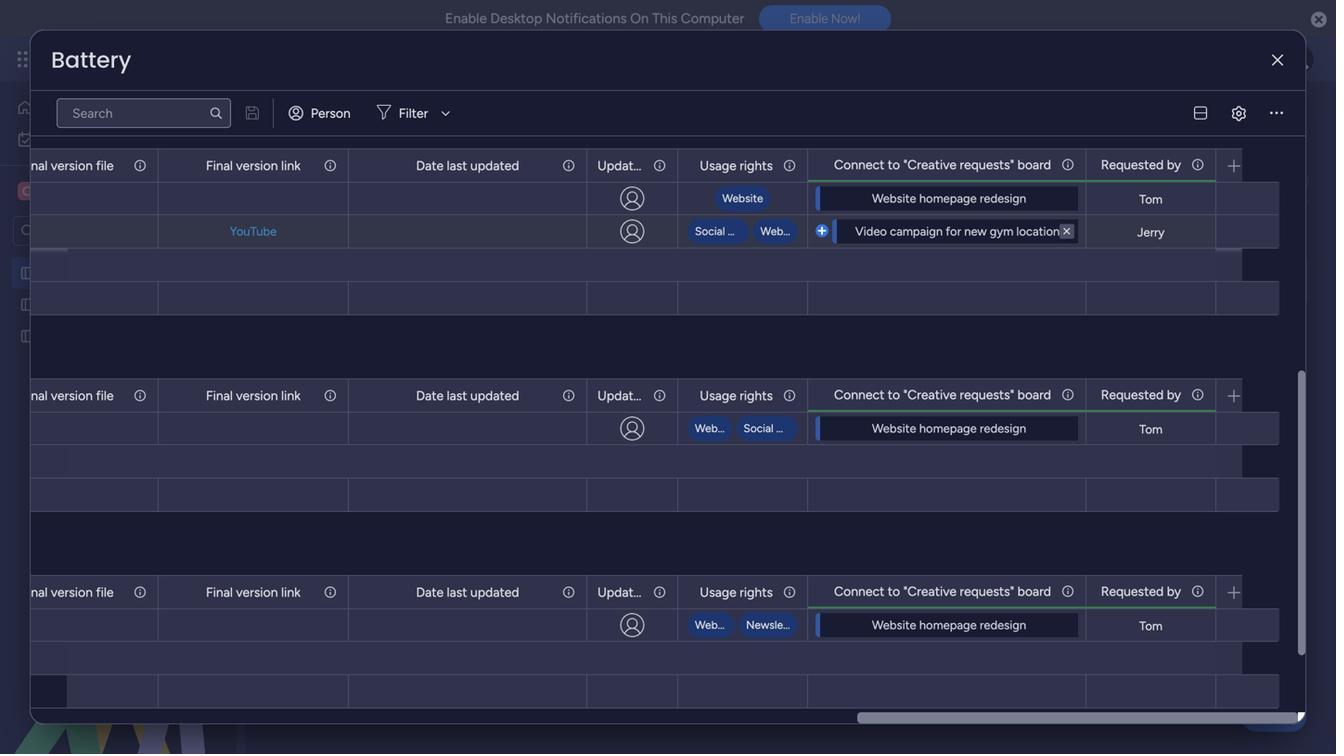 Task type: locate. For each thing, give the bounding box(es) containing it.
2 vertical spatial updated
[[471, 585, 519, 600]]

arrow down image up the package at the top left
[[435, 102, 457, 124]]

1 vertical spatial digital asset management (dam)
[[44, 265, 235, 281]]

enable left the now!
[[790, 11, 828, 26]]

1 updated from the top
[[471, 158, 519, 174]]

1 vertical spatial requested by
[[1101, 387, 1181, 403]]

enable inside button
[[790, 11, 828, 26]]

column information image
[[1061, 157, 1076, 172], [1191, 157, 1206, 172], [133, 158, 148, 173], [323, 158, 338, 173], [652, 158, 667, 173], [782, 158, 797, 173], [1061, 387, 1076, 402], [323, 388, 338, 403], [561, 388, 576, 403], [323, 585, 338, 600], [652, 585, 667, 600]]

2 usage rights field from the top
[[695, 386, 778, 406]]

3 requests" from the top
[[960, 584, 1015, 600]]

digital asset management (dam) list box
[[0, 254, 237, 603]]

docs
[[711, 174, 741, 190]]

3 usage rights from the top
[[700, 585, 773, 600]]

homepage
[[920, 191, 977, 206], [920, 421, 977, 436], [920, 618, 977, 633]]

2 rights from the top
[[740, 388, 773, 404]]

usage rights field for date last updated
[[695, 582, 778, 603]]

requested by for usage rights
[[1101, 387, 1181, 403]]

1 vertical spatial filter
[[719, 223, 749, 239]]

option
[[0, 257, 237, 260]]

2 vertical spatial file
[[96, 585, 114, 600]]

filter
[[399, 105, 428, 121], [719, 223, 749, 239]]

version
[[51, 158, 93, 174], [236, 158, 278, 174], [51, 388, 93, 404], [236, 388, 278, 404], [51, 585, 93, 600], [236, 585, 278, 600]]

1 enable from the left
[[445, 10, 487, 27]]

here:
[[543, 141, 572, 156]]

1 date last updated from the top
[[416, 158, 519, 174]]

social media website
[[695, 225, 802, 238]]

updated by
[[598, 158, 666, 174], [598, 388, 666, 404], [598, 585, 666, 600]]

final version link for date
[[206, 585, 301, 600]]

1 vertical spatial requested by field
[[1097, 385, 1186, 405]]

newsletter
[[746, 619, 802, 632]]

rights for date last updated
[[740, 585, 773, 600]]

1 requested by from the top
[[1101, 157, 1181, 173]]

2 date from the top
[[416, 388, 444, 404]]

2 updated by from the top
[[598, 388, 666, 404]]

workspace selection element
[[18, 180, 149, 202]]

last for first date last updated field
[[447, 158, 467, 174]]

2 usage from the top
[[700, 388, 737, 404]]

enable now!
[[790, 11, 861, 26]]

asset right public board image on the left of page
[[84, 265, 115, 281]]

help
[[1258, 707, 1291, 726]]

0 horizontal spatial filter button
[[369, 98, 457, 128]]

last
[[447, 158, 467, 174], [447, 388, 467, 404], [447, 585, 467, 600]]

dapulse close image
[[1311, 11, 1327, 30]]

requested by for connect to "creative requests" board
[[1101, 157, 1181, 173]]

filter down docs
[[719, 223, 749, 239]]

redesign
[[980, 191, 1027, 206], [980, 421, 1027, 436], [980, 618, 1027, 633]]

2 vertical spatial usage rights field
[[695, 582, 778, 603]]

asset inside list box
[[84, 265, 115, 281]]

0 horizontal spatial digital asset management (dam)
[[44, 265, 235, 281]]

1 vertical spatial person button
[[604, 216, 684, 246]]

2 vertical spatial connect
[[834, 584, 885, 600]]

by
[[1167, 157, 1181, 173], [652, 158, 666, 174], [1167, 387, 1181, 403], [652, 388, 666, 404], [1167, 584, 1181, 600], [652, 585, 666, 600]]

public board image
[[19, 296, 37, 314], [19, 328, 37, 345]]

updated by field for usage rights
[[593, 386, 666, 406]]

asset
[[382, 96, 461, 137], [319, 223, 350, 239], [84, 265, 115, 281]]

online
[[671, 174, 708, 190]]

dapulse x slim image
[[1272, 54, 1284, 67]]

2 vertical spatial "creative
[[904, 584, 957, 600]]

2 requested by from the top
[[1101, 387, 1181, 403]]

requested by field for connect to "creative requests" board
[[1097, 155, 1186, 175]]

1 vertical spatial link
[[281, 388, 301, 404]]

1 vertical spatial website homepage redesign
[[872, 421, 1027, 436]]

3 file from the top
[[96, 585, 114, 600]]

2 final version link from the top
[[206, 388, 301, 404]]

1 vertical spatial date
[[416, 388, 444, 404]]

media
[[728, 225, 758, 238], [776, 422, 807, 435]]

0 vertical spatial updated
[[471, 158, 519, 174]]

1 final version link from the top
[[206, 158, 301, 174]]

3 link from the top
[[281, 585, 301, 600]]

1 vertical spatial connect to "creative requests" board field
[[830, 385, 1056, 405]]

1 vertical spatial rights
[[740, 388, 773, 404]]

monday button
[[48, 35, 296, 84]]

0 vertical spatial final version file
[[21, 158, 114, 174]]

person down whiteboard at top left
[[633, 223, 673, 239]]

0 vertical spatial final version link
[[206, 158, 301, 174]]

2 connect from the top
[[834, 387, 885, 403]]

social
[[695, 225, 725, 238], [744, 422, 774, 435]]

2 link from the top
[[281, 388, 301, 404]]

2 vertical spatial to
[[888, 584, 900, 600]]

asset right new
[[319, 223, 350, 239]]

None search field
[[57, 98, 231, 128]]

3 final version link field from the top
[[201, 582, 305, 603]]

final version file field for date last updated
[[16, 582, 118, 603]]

usage rights up website social media
[[700, 388, 773, 404]]

board for requested by
[[1018, 387, 1052, 403]]

2 vertical spatial usage rights
[[700, 585, 773, 600]]

version for updated by's the final version link field
[[236, 388, 278, 404]]

2 to from the top
[[888, 387, 900, 403]]

1 vertical spatial filter button
[[690, 216, 777, 246]]

(dam) inside list box
[[197, 265, 235, 281]]

no value
[[509, 274, 562, 290]]

1 horizontal spatial digital asset management (dam)
[[282, 96, 774, 137]]

2 public board image from the top
[[19, 328, 37, 345]]

filter for the right filter popup button
[[719, 223, 749, 239]]

final version file
[[21, 158, 114, 174], [21, 388, 114, 404], [21, 585, 114, 600]]

team
[[399, 174, 431, 190]]

column information image
[[561, 158, 576, 173], [1191, 387, 1206, 402], [133, 388, 148, 403], [652, 388, 667, 403], [782, 388, 797, 403], [1061, 584, 1076, 599], [1191, 584, 1206, 599], [133, 585, 148, 600], [561, 585, 576, 600], [782, 585, 797, 600]]

to
[[888, 157, 900, 173], [888, 387, 900, 403], [888, 584, 900, 600]]

3 requested by from the top
[[1101, 584, 1181, 600]]

about
[[353, 141, 387, 156]]

1 file from the top
[[96, 158, 114, 174]]

3 tom from the top
[[1140, 619, 1163, 634]]

1 usage rights from the top
[[700, 158, 773, 174]]

2 final version link field from the top
[[201, 386, 305, 406]]

2 vertical spatial board
[[1018, 584, 1052, 600]]

2 vertical spatial last
[[447, 585, 467, 600]]

person button up more
[[281, 98, 362, 128]]

person button down whiteboard at top left
[[604, 216, 684, 246]]

1 horizontal spatial arrow down image
[[755, 220, 777, 242]]

updated
[[598, 158, 648, 174], [598, 388, 648, 404], [598, 585, 648, 600]]

3 updated by field from the top
[[593, 582, 666, 603]]

final for updated by's the final version link field
[[206, 388, 233, 404]]

Filter dashboard by text search field
[[57, 98, 231, 128]]

3 board from the top
[[1018, 584, 1052, 600]]

1 vertical spatial updated
[[471, 388, 519, 404]]

1 horizontal spatial media
[[776, 422, 807, 435]]

2 tom from the top
[[1140, 422, 1163, 437]]

2 vertical spatial connect to "creative requests" board field
[[830, 581, 1056, 602]]

2 file from the top
[[96, 388, 114, 404]]

2 final version file from the top
[[21, 388, 114, 404]]

filter up this
[[399, 105, 428, 121]]

my work link
[[11, 124, 226, 154]]

search image
[[209, 106, 224, 121]]

3 homepage from the top
[[920, 618, 977, 633]]

0 vertical spatial digital asset management (dam)
[[282, 96, 774, 137]]

0 horizontal spatial media
[[728, 225, 758, 238]]

(dam) down youtube link
[[197, 265, 235, 281]]

0 vertical spatial board
[[1018, 157, 1052, 173]]

1 updated by from the top
[[598, 158, 666, 174]]

management up here:
[[468, 96, 672, 137]]

filter button down docs
[[690, 216, 777, 246]]

usage rights
[[700, 158, 773, 174], [700, 388, 773, 404], [700, 585, 773, 600]]

requested
[[1101, 157, 1164, 173], [1101, 387, 1164, 403], [1101, 584, 1164, 600]]

usage rights up docs
[[700, 158, 773, 174]]

1 vertical spatial final version file
[[21, 388, 114, 404]]

1 final version file from the top
[[21, 158, 114, 174]]

home
[[41, 100, 76, 116]]

1 horizontal spatial filter button
[[690, 216, 777, 246]]

connect to "creative requests" board
[[834, 157, 1052, 173], [834, 387, 1052, 403], [834, 584, 1052, 600]]

main table
[[310, 174, 372, 190]]

2 connect to "creative requests" board field from the top
[[830, 385, 1056, 405]]

arrow down image for the top filter popup button
[[435, 102, 457, 124]]

0 vertical spatial date last updated field
[[412, 155, 524, 176]]

0 vertical spatial usage
[[700, 158, 737, 174]]

3 final version file from the top
[[21, 585, 114, 600]]

(dam)
[[679, 96, 774, 137], [197, 265, 235, 281]]

1 vertical spatial connect
[[834, 387, 885, 403]]

1 vertical spatial redesign
[[980, 421, 1027, 436]]

asset up the package at the top left
[[382, 96, 461, 137]]

version for 3rd the final version file field from the bottom
[[51, 158, 93, 174]]

invite / 1 button
[[1180, 102, 1271, 132]]

3 last from the top
[[447, 585, 467, 600]]

1 vertical spatial usage rights
[[700, 388, 773, 404]]

link
[[281, 158, 301, 174], [281, 388, 301, 404], [281, 585, 301, 600]]

1 rights from the top
[[740, 158, 773, 174]]

0 vertical spatial file
[[96, 158, 114, 174]]

rights
[[740, 158, 773, 174], [740, 388, 773, 404], [740, 585, 773, 600]]

person for leftmost person "popup button"
[[311, 105, 351, 121]]

2 updated from the top
[[598, 388, 648, 404]]

management inside list box
[[118, 265, 194, 281]]

3 to from the top
[[888, 584, 900, 600]]

this
[[652, 10, 678, 27]]

Search field
[[538, 218, 593, 244]]

updated
[[471, 158, 519, 174], [471, 388, 519, 404], [471, 585, 519, 600]]

2 connect to "creative requests" board from the top
[[834, 387, 1052, 403]]

usage rights for updated by
[[700, 388, 773, 404]]

2 vertical spatial website homepage redesign
[[872, 618, 1027, 633]]

version for the final version file field for date last updated
[[51, 585, 93, 600]]

1 vertical spatial to
[[888, 387, 900, 403]]

1 vertical spatial homepage
[[920, 421, 977, 436]]

filter button
[[369, 98, 457, 128], [690, 216, 777, 246]]

3 requested from the top
[[1101, 584, 1164, 600]]

0 horizontal spatial filter
[[399, 105, 428, 121]]

0 vertical spatial arrow down image
[[435, 102, 457, 124]]

2 requested from the top
[[1101, 387, 1164, 403]]

3 final version link from the top
[[206, 585, 301, 600]]

1 requested from the top
[[1101, 157, 1164, 173]]

Updated by field
[[593, 155, 666, 176], [593, 386, 666, 406], [593, 582, 666, 603]]

final for third the final version link field from the bottom
[[206, 158, 233, 174]]

workspace image
[[18, 181, 36, 201]]

board
[[1018, 157, 1052, 173], [1018, 387, 1052, 403], [1018, 584, 1052, 600]]

Final version file field
[[16, 155, 118, 176], [16, 386, 118, 406], [16, 582, 118, 603]]

Connect to "Creative requests" board field
[[830, 155, 1056, 175], [830, 385, 1056, 405], [830, 581, 1056, 602]]

1 horizontal spatial social
[[744, 422, 774, 435]]

"creative
[[904, 157, 957, 173], [904, 387, 957, 403], [904, 584, 957, 600]]

0 vertical spatial person button
[[281, 98, 362, 128]]

1 updated from the top
[[598, 158, 648, 174]]

arrow down image for the right filter popup button
[[755, 220, 777, 242]]

updated for usage
[[598, 388, 648, 404]]

usage
[[700, 158, 737, 174], [700, 388, 737, 404], [700, 585, 737, 600]]

2 updated by field from the top
[[593, 386, 666, 406]]

2 usage rights from the top
[[700, 388, 773, 404]]

0 vertical spatial (dam)
[[679, 96, 774, 137]]

0 vertical spatial homepage
[[920, 191, 977, 206]]

1 vertical spatial date last updated field
[[412, 386, 524, 406]]

2 board from the top
[[1018, 387, 1052, 403]]

1 vertical spatial (dam)
[[197, 265, 235, 281]]

2 homepage from the top
[[920, 421, 977, 436]]

0 horizontal spatial person
[[311, 105, 351, 121]]

0 vertical spatial usage rights
[[700, 158, 773, 174]]

digital right public board image on the left of page
[[44, 265, 81, 281]]

website
[[872, 191, 917, 206], [722, 192, 763, 205], [761, 225, 802, 238], [872, 421, 917, 436], [695, 422, 736, 435], [872, 618, 917, 633], [695, 619, 736, 632]]

1 tom from the top
[[1140, 192, 1163, 207]]

filter button up this
[[369, 98, 457, 128]]

3 connect to "creative requests" board from the top
[[834, 584, 1052, 600]]

usage rights up newsletter
[[700, 585, 773, 600]]

2 final version file field from the top
[[16, 386, 118, 406]]

1 last from the top
[[447, 158, 467, 174]]

0 vertical spatial requested by
[[1101, 157, 1181, 173]]

rights up newsletter
[[740, 585, 773, 600]]

final version link field for date last updated
[[201, 582, 305, 603]]

2 vertical spatial final version link
[[206, 585, 301, 600]]

my
[[43, 131, 61, 147]]

3 date last updated field from the top
[[412, 582, 524, 603]]

to for updated by
[[888, 584, 900, 600]]

requests" for updated by
[[960, 584, 1015, 600]]

add view image
[[852, 175, 860, 189]]

new asset button
[[281, 216, 357, 246]]

3 updated from the top
[[598, 585, 648, 600]]

2 vertical spatial connect to "creative requests" board
[[834, 584, 1052, 600]]

2 vertical spatial date last updated
[[416, 585, 519, 600]]

updated by field for connect to "creative requests" board
[[593, 155, 666, 176]]

version for the final version file field associated with updated by
[[51, 388, 93, 404]]

person for right person "popup button"
[[633, 223, 673, 239]]

1
[[1258, 109, 1263, 125]]

2 vertical spatial final version file
[[21, 585, 114, 600]]

0 vertical spatial final version link field
[[201, 155, 305, 176]]

0 horizontal spatial enable
[[445, 10, 487, 27]]

enable left the 'desktop'
[[445, 10, 487, 27]]

board for updated by
[[1018, 584, 1052, 600]]

3 connect to "creative requests" board field from the top
[[830, 581, 1056, 602]]

Date last updated field
[[412, 155, 524, 176], [412, 386, 524, 406], [412, 582, 524, 603]]

0 vertical spatial "creative
[[904, 157, 957, 173]]

connect to "creative requests" board for updated by
[[834, 584, 1052, 600]]

person
[[311, 105, 351, 121], [633, 223, 673, 239]]

1 vertical spatial final version link
[[206, 388, 301, 404]]

connect to "creative requests" board field for requested by
[[830, 385, 1056, 405]]

last for 1st date last updated field from the bottom of the page
[[447, 585, 467, 600]]

0 vertical spatial person
[[311, 105, 351, 121]]

1 vertical spatial digital
[[44, 265, 81, 281]]

final for the final version file field for date last updated
[[21, 585, 48, 600]]

requested for usage rights
[[1101, 387, 1164, 403]]

arrow down image down files
[[755, 220, 777, 242]]

rights down see
[[740, 158, 773, 174]]

Requested by field
[[1097, 155, 1186, 175], [1097, 385, 1186, 405], [1097, 581, 1186, 602]]

0 horizontal spatial (dam)
[[197, 265, 235, 281]]

0 vertical spatial connect to "creative requests" board field
[[830, 155, 1056, 175]]

last for 2nd date last updated field from the top
[[447, 388, 467, 404]]

1 updated by field from the top
[[593, 155, 666, 176]]

0 vertical spatial management
[[468, 96, 672, 137]]

version for third the final version link field from the bottom
[[236, 158, 278, 174]]

0 vertical spatial date
[[416, 158, 444, 174]]

person up more
[[311, 105, 351, 121]]

0 horizontal spatial asset
[[84, 265, 115, 281]]

1 vertical spatial updated by field
[[593, 386, 666, 406]]

1 connect to "creative requests" board from the top
[[834, 157, 1052, 173]]

1 vertical spatial requested
[[1101, 387, 1164, 403]]

1 horizontal spatial asset
[[319, 223, 350, 239]]

team workload button
[[386, 167, 503, 197]]

1 vertical spatial public board image
[[19, 328, 37, 345]]

whiteboard
[[597, 174, 665, 190]]

requests"
[[960, 157, 1015, 173], [960, 387, 1015, 403], [960, 584, 1015, 600]]

3 connect from the top
[[834, 584, 885, 600]]

collaborative whiteboard button
[[503, 167, 665, 197]]

website homepage redesign
[[872, 191, 1027, 206], [872, 421, 1027, 436], [872, 618, 1027, 633]]

3 rights from the top
[[740, 585, 773, 600]]

usage for date last updated
[[700, 585, 737, 600]]

2 "creative from the top
[[904, 387, 957, 403]]

Final version link field
[[201, 155, 305, 176], [201, 386, 305, 406], [201, 582, 305, 603]]

digital asset management (dam)
[[282, 96, 774, 137], [44, 265, 235, 281]]

1 redesign from the top
[[980, 191, 1027, 206]]

Usage rights field
[[695, 155, 778, 176], [695, 386, 778, 406], [695, 582, 778, 603]]

file
[[96, 158, 114, 174], [96, 388, 114, 404], [96, 585, 114, 600]]

1 vertical spatial tom
[[1140, 422, 1163, 437]]

2 date last updated field from the top
[[412, 386, 524, 406]]

files view button
[[755, 167, 841, 197]]

2 last from the top
[[447, 388, 467, 404]]

0 horizontal spatial arrow down image
[[435, 102, 457, 124]]

digital up more
[[282, 96, 375, 137]]

0 vertical spatial website homepage redesign
[[872, 191, 1027, 206]]

arrow down image
[[435, 102, 457, 124], [755, 220, 777, 242]]

0 vertical spatial date last updated
[[416, 158, 519, 174]]

1 horizontal spatial person
[[633, 223, 673, 239]]

digital asset management (dam) up 'templates'
[[282, 96, 774, 137]]

rights up website social media
[[740, 388, 773, 404]]

0 vertical spatial updated
[[598, 158, 648, 174]]

help button
[[1242, 702, 1307, 732]]

1 final version file field from the top
[[16, 155, 118, 176]]

0 horizontal spatial digital
[[44, 265, 81, 281]]

1 requested by field from the top
[[1097, 155, 1186, 175]]

1 vertical spatial asset
[[319, 223, 350, 239]]

2 requests" from the top
[[960, 387, 1015, 403]]

1 vertical spatial file
[[96, 388, 114, 404]]

2 date last updated from the top
[[416, 388, 519, 404]]

3 usage rights field from the top
[[695, 582, 778, 603]]

1 usage from the top
[[700, 158, 737, 174]]

2 requested by field from the top
[[1097, 385, 1186, 405]]

1 horizontal spatial (dam)
[[679, 96, 774, 137]]

files
[[769, 174, 795, 190]]

2 vertical spatial requested by field
[[1097, 581, 1186, 602]]

digital
[[282, 96, 375, 137], [44, 265, 81, 281]]

digital asset management (dam) down assets
[[44, 265, 235, 281]]

collaborative
[[516, 174, 593, 190]]

2 vertical spatial homepage
[[920, 618, 977, 633]]

0 vertical spatial updated by field
[[593, 155, 666, 176]]

2 vertical spatial updated
[[598, 585, 648, 600]]

0 vertical spatial usage rights field
[[695, 155, 778, 176]]

1 vertical spatial final version file field
[[16, 386, 118, 406]]

3 usage from the top
[[700, 585, 737, 600]]

(dam) up see
[[679, 96, 774, 137]]

1 final version link field from the top
[[201, 155, 305, 176]]

final version file for updated
[[21, 388, 114, 404]]

tom
[[1140, 192, 1163, 207], [1140, 422, 1163, 437], [1140, 619, 1163, 634]]

1 date from the top
[[416, 158, 444, 174]]

no
[[509, 274, 527, 290]]

3 "creative from the top
[[904, 584, 957, 600]]

2 horizontal spatial asset
[[382, 96, 461, 137]]

1 vertical spatial usage
[[700, 388, 737, 404]]

campaign
[[890, 224, 943, 239]]

connect for updated by
[[834, 584, 885, 600]]

connect to "creative requests" board for requested by
[[834, 387, 1052, 403]]

2 enable from the left
[[790, 11, 828, 26]]

lottie animation element
[[0, 567, 237, 755]]

1 "creative from the top
[[904, 157, 957, 173]]

date last updated
[[416, 158, 519, 174], [416, 388, 519, 404], [416, 585, 519, 600]]

final
[[21, 158, 48, 174], [206, 158, 233, 174], [21, 388, 48, 404], [206, 388, 233, 404], [21, 585, 48, 600], [206, 585, 233, 600]]

management down assets
[[118, 265, 194, 281]]

3 final version file field from the top
[[16, 582, 118, 603]]

0 vertical spatial requested
[[1101, 157, 1164, 173]]

2 vertical spatial asset
[[84, 265, 115, 281]]

v2 split view image
[[1194, 106, 1207, 120]]

https://youtu.be/9x6_kyyrn_e
[[575, 141, 754, 156]]

final version link
[[206, 158, 301, 174], [206, 388, 301, 404], [206, 585, 301, 600]]

0 vertical spatial requests"
[[960, 157, 1015, 173]]



Task type: vqa. For each thing, say whether or not it's contained in the screenshot.
You have no saved bookmarks yet
no



Task type: describe. For each thing, give the bounding box(es) containing it.
final version file for date
[[21, 585, 114, 600]]

link for updated by
[[281, 388, 301, 404]]

0 horizontal spatial person button
[[281, 98, 362, 128]]

1 homepage from the top
[[920, 191, 977, 206]]

table
[[341, 174, 372, 190]]

view
[[798, 174, 827, 190]]

1 website homepage redesign from the top
[[872, 191, 1027, 206]]

for
[[946, 224, 961, 239]]

1 vertical spatial social
[[744, 422, 774, 435]]

website social media
[[695, 422, 807, 435]]

asset inside button
[[319, 223, 350, 239]]

more dots image
[[1271, 106, 1284, 120]]

team workload
[[399, 174, 489, 190]]

0 vertical spatial filter button
[[369, 98, 457, 128]]

3 updated from the top
[[471, 585, 519, 600]]

Battery field
[[46, 45, 136, 76]]

1 link from the top
[[281, 158, 301, 174]]

file for date last updated
[[96, 585, 114, 600]]

final version file field for updated by
[[16, 386, 118, 406]]

monday
[[83, 49, 146, 70]]

my work
[[43, 131, 92, 147]]

work
[[64, 131, 92, 147]]

now!
[[831, 11, 861, 26]]

connect to "creative requests" board field for updated by
[[830, 581, 1056, 602]]

more
[[788, 140, 818, 155]]

select product image
[[17, 50, 35, 69]]

1 to from the top
[[888, 157, 900, 173]]

1 connect to "creative requests" board field from the top
[[830, 155, 1056, 175]]

final for date last updated's the final version link field
[[206, 585, 233, 600]]

c
[[22, 183, 32, 199]]

connect for requested by
[[834, 387, 885, 403]]

main table button
[[281, 167, 386, 197]]

2 updated from the top
[[471, 388, 519, 404]]

new
[[289, 223, 316, 239]]

1 requests" from the top
[[960, 157, 1015, 173]]

new asset
[[289, 223, 350, 239]]

see
[[763, 140, 785, 155]]

1 connect from the top
[[834, 157, 885, 173]]

3 redesign from the top
[[980, 618, 1027, 633]]

usage rights for date last updated
[[700, 585, 773, 600]]

final version link for updated
[[206, 388, 301, 404]]

youtube link
[[226, 224, 280, 239]]

integrate
[[1008, 174, 1061, 190]]

online docs button
[[657, 167, 755, 197]]

updated by for connect to "creative requests" board
[[598, 158, 666, 174]]

enable for enable desktop notifications on this computer
[[445, 10, 487, 27]]

collaborative whiteboard online docs
[[516, 174, 741, 190]]

automate
[[1197, 174, 1255, 190]]

battery
[[51, 45, 131, 76]]

usage for updated by
[[700, 388, 737, 404]]

learn
[[284, 141, 316, 156]]

enable for enable now!
[[790, 11, 828, 26]]

/
[[1249, 109, 1255, 125]]

enable now! button
[[759, 5, 891, 33]]

digital asset management (dam) inside list box
[[44, 265, 235, 281]]

updated by for usage rights
[[598, 388, 666, 404]]

1 horizontal spatial management
[[468, 96, 672, 137]]

enable desktop notifications on this computer
[[445, 10, 744, 27]]

3 website homepage redesign from the top
[[872, 618, 1027, 633]]

final for the final version file field associated with updated by
[[21, 388, 48, 404]]

home option
[[11, 93, 226, 123]]

filter for the top filter popup button
[[399, 105, 428, 121]]

invite
[[1214, 109, 1246, 125]]

3 date last updated from the top
[[416, 585, 519, 600]]

3 date from the top
[[416, 585, 444, 600]]

3 updated by from the top
[[598, 585, 666, 600]]

creative
[[43, 182, 100, 200]]

invite / 1
[[1214, 109, 1263, 125]]

Digital asset management (DAM) field
[[277, 96, 779, 137]]

notifications
[[546, 10, 627, 27]]

digital inside list box
[[44, 265, 81, 281]]

to for requested by
[[888, 387, 900, 403]]

2 redesign from the top
[[980, 421, 1027, 436]]

0 vertical spatial social
[[695, 225, 725, 238]]

package
[[414, 141, 463, 156]]

video
[[855, 224, 887, 239]]

requests" for requested by
[[960, 387, 1015, 403]]

final for 3rd the final version file field from the bottom
[[21, 158, 48, 174]]

main
[[310, 174, 338, 190]]

this
[[390, 141, 411, 156]]

see more link
[[761, 138, 820, 157]]

1 board from the top
[[1018, 157, 1052, 173]]

0 vertical spatial asset
[[382, 96, 461, 137]]

creative assets
[[43, 182, 146, 200]]

workload
[[434, 174, 489, 190]]

on
[[630, 10, 649, 27]]

new
[[964, 224, 987, 239]]

lottie animation image
[[0, 567, 237, 755]]

usage rights field for updated by
[[695, 386, 778, 406]]

0 vertical spatial media
[[728, 225, 758, 238]]

desktop
[[490, 10, 542, 27]]

version for date last updated's the final version link field
[[236, 585, 278, 600]]

requested for connect to "creative requests" board
[[1101, 157, 1164, 173]]

computer
[[681, 10, 744, 27]]

6
[[388, 396, 410, 442]]

"creative for updated by
[[904, 584, 957, 600]]

learn more about this package of templates here: https://youtu.be/9x6_kyyrn_e see more
[[284, 140, 818, 156]]

home link
[[11, 93, 226, 123]]

1 date last updated field from the top
[[412, 155, 524, 176]]

templates
[[482, 141, 540, 156]]

requested by field for usage rights
[[1097, 385, 1186, 405]]

more
[[319, 141, 349, 156]]

file for updated by
[[96, 388, 114, 404]]

link for date last updated
[[281, 585, 301, 600]]

john smith image
[[1284, 45, 1314, 74]]

1 public board image from the top
[[19, 296, 37, 314]]

value
[[530, 274, 562, 290]]

location
[[1017, 224, 1060, 239]]

files view
[[769, 174, 827, 190]]

assets
[[104, 182, 146, 200]]

1 horizontal spatial person button
[[604, 216, 684, 246]]

1 usage rights field from the top
[[695, 155, 778, 176]]

integrate button
[[976, 162, 1156, 201]]

2 website homepage redesign from the top
[[872, 421, 1027, 436]]

my work option
[[11, 124, 226, 154]]

gym
[[990, 224, 1014, 239]]

public board image
[[19, 265, 37, 282]]

jerry
[[1138, 225, 1165, 240]]

"creative for requested by
[[904, 387, 957, 403]]

video campaign for new gym location
[[855, 224, 1060, 239]]

automate button
[[1163, 167, 1262, 197]]

of
[[466, 141, 479, 156]]

3 requested by field from the top
[[1097, 581, 1186, 602]]

youtube
[[230, 224, 277, 239]]

rights for updated by
[[740, 388, 773, 404]]

0 vertical spatial digital
[[282, 96, 375, 137]]

final version link field for updated by
[[201, 386, 305, 406]]

updated for connect
[[598, 158, 648, 174]]



